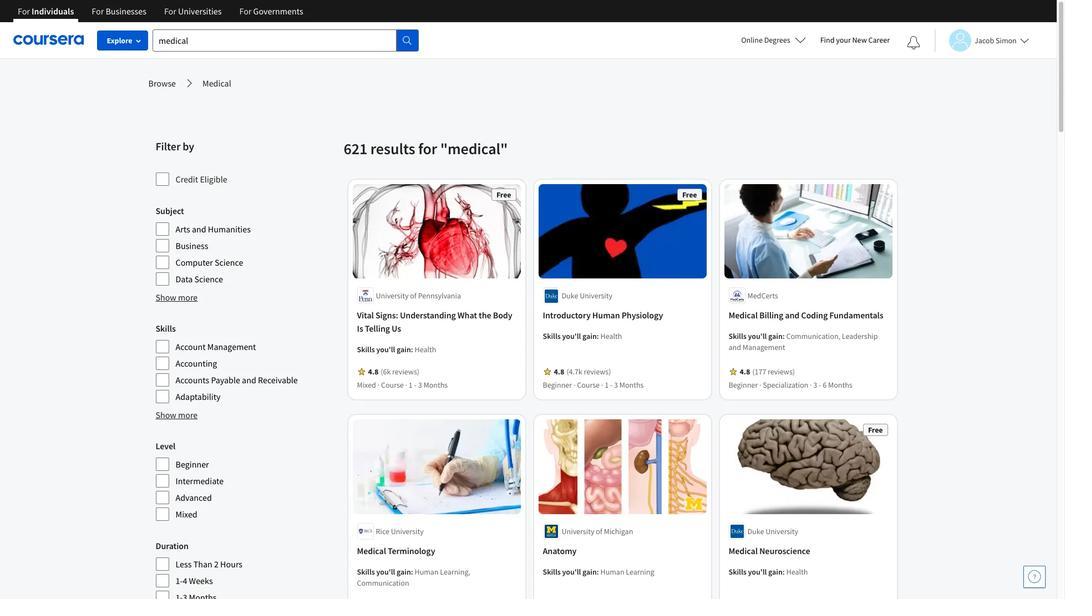 Task type: describe. For each thing, give the bounding box(es) containing it.
advanced
[[176, 492, 212, 504]]

for
[[419, 139, 438, 159]]

(4.7k
[[567, 367, 583, 377]]

skills you'll gain : for terminology
[[357, 567, 415, 577]]

find
[[821, 35, 835, 45]]

less than 2 hours
[[176, 559, 243, 570]]

of for anatomy
[[596, 527, 603, 537]]

coding
[[802, 310, 828, 321]]

michigan
[[604, 527, 634, 537]]

medcerts
[[748, 291, 779, 301]]

jacob
[[975, 35, 995, 45]]

accounts payable and receivable
[[176, 375, 298, 386]]

new
[[853, 35, 868, 45]]

arts and humanities
[[176, 224, 251, 235]]

telling
[[365, 323, 390, 334]]

4.8 for vital signs: understanding what the body is telling us
[[368, 367, 379, 377]]

vital signs: understanding what the body is telling us
[[357, 310, 513, 334]]

skills you'll gain : health for signs:
[[357, 345, 437, 355]]

individuals
[[32, 6, 74, 17]]

reviews) for billing
[[768, 367, 796, 377]]

computer
[[176, 257, 213, 268]]

and inside subject group
[[192, 224, 206, 235]]

medical for medical terminology
[[357, 546, 386, 557]]

duration group
[[156, 540, 337, 600]]

skills down anatomy at right bottom
[[543, 567, 561, 577]]

5 · from the left
[[760, 381, 762, 391]]

beginner for beginner · specialization · 3 - 6 months
[[729, 381, 758, 391]]

banner navigation
[[9, 0, 312, 31]]

3 for physiology
[[615, 381, 619, 391]]

management inside skills group
[[208, 341, 256, 353]]

medical neuroscience link
[[729, 545, 889, 558]]

course for signs:
[[381, 381, 404, 391]]

medical terminology link
[[357, 545, 517, 558]]

skills down medical neuroscience
[[729, 567, 747, 577]]

payable
[[211, 375, 240, 386]]

for businesses
[[92, 6, 147, 17]]

4
[[183, 576, 187, 587]]

account
[[176, 341, 206, 353]]

: down billing
[[783, 332, 785, 342]]

anatomy link
[[543, 545, 703, 558]]

you'll down billing
[[749, 332, 767, 342]]

of for vital signs: understanding what the body is telling us
[[410, 291, 417, 301]]

3 3 from the left
[[814, 381, 818, 391]]

course for human
[[578, 381, 600, 391]]

universities
[[178, 6, 222, 17]]

beginner for beginner · course · 1 - 3 months
[[543, 381, 573, 391]]

for for universities
[[164, 6, 176, 17]]

rice university
[[376, 527, 424, 537]]

jacob simon button
[[936, 29, 1030, 51]]

1-4 weeks
[[176, 576, 213, 587]]

show more for data science
[[156, 292, 198, 303]]

simon
[[997, 35, 1018, 45]]

university up signs:
[[376, 291, 409, 301]]

2 · from the left
[[406, 381, 408, 391]]

you'll for anatomy
[[563, 567, 581, 577]]

accounting
[[176, 358, 217, 369]]

business
[[176, 240, 208, 252]]

is
[[357, 323, 364, 334]]

: for anatomy
[[597, 567, 599, 577]]

less
[[176, 559, 192, 570]]

human learning, communication
[[357, 567, 471, 588]]

medical for medical billing and coding fundamentals
[[729, 310, 758, 321]]

level group
[[156, 440, 337, 522]]

filter
[[156, 139, 181, 153]]

4.8 for medical billing and coding fundamentals
[[740, 367, 751, 377]]

learning
[[626, 567, 655, 577]]

reviews) for signs:
[[393, 367, 420, 377]]

human down the "anatomy" link at the bottom of page
[[601, 567, 625, 577]]

health for physiology
[[601, 332, 623, 342]]

duke university for neuroscience
[[748, 527, 799, 537]]

skills you'll gain : human learning
[[543, 567, 655, 577]]

more for data science
[[178, 292, 198, 303]]

university up anatomy at right bottom
[[562, 527, 595, 537]]

2
[[214, 559, 219, 570]]

beginner · course · 1 - 3 months
[[543, 381, 644, 391]]

show for data science
[[156, 292, 176, 303]]

rice
[[376, 527, 390, 537]]

body
[[493, 310, 513, 321]]

humanities
[[208, 224, 251, 235]]

intermediate
[[176, 476, 224, 487]]

skills inside group
[[156, 323, 176, 334]]

weeks
[[189, 576, 213, 587]]

coursera image
[[13, 31, 84, 49]]

for individuals
[[18, 6, 74, 17]]

and for communication, leadership and management
[[729, 343, 742, 353]]

gain for anatomy
[[583, 567, 597, 577]]

signs:
[[376, 310, 399, 321]]

physiology
[[622, 310, 664, 321]]

6 · from the left
[[811, 381, 813, 391]]

: for introductory human physiology
[[597, 332, 599, 342]]

show notifications image
[[908, 36, 921, 49]]

6
[[823, 381, 827, 391]]

health for understanding
[[415, 345, 437, 355]]

introductory human physiology
[[543, 310, 664, 321]]

free for physiology
[[683, 190, 698, 200]]

filter by
[[156, 139, 194, 153]]

: for medical neuroscience
[[783, 567, 785, 577]]

arts
[[176, 224, 190, 235]]

- for physiology
[[611, 381, 613, 391]]

you'll for medical neuroscience
[[749, 567, 767, 577]]

online degrees button
[[733, 28, 815, 52]]

you'll up communication
[[377, 567, 395, 577]]

us
[[392, 323, 401, 334]]

university for introductory human physiology
[[580, 291, 613, 301]]

2 horizontal spatial health
[[787, 567, 809, 577]]

hours
[[220, 559, 243, 570]]

free for understanding
[[497, 190, 512, 200]]

terminology
[[388, 546, 436, 557]]

science for data science
[[195, 274, 223, 285]]

: for vital signs: understanding what the body is telling us
[[411, 345, 413, 355]]

understanding
[[400, 310, 456, 321]]

beginner · specialization · 3 - 6 months
[[729, 381, 853, 391]]

communication
[[357, 578, 409, 588]]

find your new career link
[[815, 33, 896, 47]]

duration
[[156, 541, 189, 552]]

mixed · course · 1 - 3 months
[[357, 381, 448, 391]]

mixed for mixed
[[176, 509, 198, 520]]

data
[[176, 274, 193, 285]]

introductory
[[543, 310, 591, 321]]

medical right browse link
[[203, 78, 231, 89]]

accounts
[[176, 375, 209, 386]]

vital signs: understanding what the body is telling us link
[[357, 309, 517, 336]]

results
[[371, 139, 416, 159]]

online degrees
[[742, 35, 791, 45]]

for governments
[[240, 6, 304, 17]]

career
[[869, 35, 891, 45]]

anatomy
[[543, 546, 577, 557]]

explore button
[[97, 31, 148, 51]]

medical terminology
[[357, 546, 436, 557]]

credit
[[176, 174, 198, 185]]

university of michigan
[[562, 527, 634, 537]]

businesses
[[106, 6, 147, 17]]

you'll for introductory human physiology
[[563, 332, 581, 342]]



Task type: locate. For each thing, give the bounding box(es) containing it.
1 horizontal spatial -
[[611, 381, 613, 391]]

skills you'll gain : for billing
[[729, 332, 787, 342]]

-
[[415, 381, 417, 391], [611, 381, 613, 391], [820, 381, 822, 391]]

3 - from the left
[[820, 381, 822, 391]]

1 vertical spatial more
[[178, 410, 198, 421]]

your
[[837, 35, 852, 45]]

3 reviews) from the left
[[768, 367, 796, 377]]

1 horizontal spatial free
[[683, 190, 698, 200]]

1 horizontal spatial skills you'll gain :
[[729, 332, 787, 342]]

skills up 4.8 (177 reviews)
[[729, 332, 747, 342]]

2 horizontal spatial free
[[869, 426, 884, 436]]

learning,
[[440, 567, 471, 577]]

1 horizontal spatial duke university
[[748, 527, 799, 537]]

0 horizontal spatial of
[[410, 291, 417, 301]]

and for medical billing and coding fundamentals
[[786, 310, 800, 321]]

0 vertical spatial duke university
[[562, 291, 613, 301]]

0 vertical spatial show
[[156, 292, 176, 303]]

skills you'll gain : down billing
[[729, 332, 787, 342]]

1 vertical spatial show more button
[[156, 409, 198, 422]]

1 show more button from the top
[[156, 291, 198, 304]]

0 vertical spatial skills you'll gain :
[[729, 332, 787, 342]]

0 vertical spatial duke
[[562, 291, 579, 301]]

you'll down introductory
[[563, 332, 581, 342]]

4.8 left (177
[[740, 367, 751, 377]]

1 down 4.8 (6k reviews)
[[409, 381, 413, 391]]

0 vertical spatial of
[[410, 291, 417, 301]]

medical left 'neuroscience'
[[729, 546, 758, 557]]

2 horizontal spatial 3
[[814, 381, 818, 391]]

skills you'll gain : up communication
[[357, 567, 415, 577]]

1 horizontal spatial beginner
[[543, 381, 573, 391]]

course down 4.8 (4.7k reviews)
[[578, 381, 600, 391]]

show more
[[156, 292, 198, 303], [156, 410, 198, 421]]

skills down is
[[357, 345, 375, 355]]

duke university up introductory human physiology on the bottom right
[[562, 291, 613, 301]]

of
[[410, 291, 417, 301], [596, 527, 603, 537]]

skills up communication
[[357, 567, 375, 577]]

1 vertical spatial science
[[195, 274, 223, 285]]

more down adaptability on the left bottom
[[178, 410, 198, 421]]

1 vertical spatial health
[[415, 345, 437, 355]]

1 4.8 from the left
[[368, 367, 379, 377]]

receivable
[[258, 375, 298, 386]]

2 horizontal spatial beginner
[[729, 381, 758, 391]]

skills
[[156, 323, 176, 334], [543, 332, 561, 342], [729, 332, 747, 342], [357, 345, 375, 355], [357, 567, 375, 577], [543, 567, 561, 577], [729, 567, 747, 577]]

4.8 (177 reviews)
[[740, 367, 796, 377]]

for for governments
[[240, 6, 252, 17]]

2 horizontal spatial reviews)
[[768, 367, 796, 377]]

1 horizontal spatial health
[[601, 332, 623, 342]]

reviews) up beginner · course · 1 - 3 months at the right of page
[[584, 367, 612, 377]]

1-
[[176, 576, 183, 587]]

months for understanding
[[424, 381, 448, 391]]

2 vertical spatial health
[[787, 567, 809, 577]]

1 course from the left
[[381, 381, 404, 391]]

1 horizontal spatial 1
[[605, 381, 609, 391]]

1 vertical spatial show more
[[156, 410, 198, 421]]

"medical"
[[441, 139, 508, 159]]

university for medical neuroscience
[[766, 527, 799, 537]]

university for medical terminology
[[391, 527, 424, 537]]

beginner down (4.7k
[[543, 381, 573, 391]]

credit eligible
[[176, 174, 227, 185]]

1 vertical spatial show
[[156, 410, 176, 421]]

2 1 from the left
[[605, 381, 609, 391]]

reviews) for human
[[584, 367, 612, 377]]

1 vertical spatial of
[[596, 527, 603, 537]]

university up 'neuroscience'
[[766, 527, 799, 537]]

gain
[[583, 332, 597, 342], [769, 332, 783, 342], [397, 345, 411, 355], [397, 567, 411, 577], [583, 567, 597, 577], [769, 567, 783, 577]]

: down terminology
[[411, 567, 413, 577]]

course down 4.8 (6k reviews)
[[381, 381, 404, 391]]

you'll for vital signs: understanding what the body is telling us
[[377, 345, 395, 355]]

gain down the "anatomy" link at the bottom of page
[[583, 567, 597, 577]]

1 vertical spatial skills you'll gain :
[[357, 567, 415, 577]]

1 reviews) from the left
[[393, 367, 420, 377]]

free
[[497, 190, 512, 200], [683, 190, 698, 200], [869, 426, 884, 436]]

4.8 left (6k
[[368, 367, 379, 377]]

skills you'll gain : health for neuroscience
[[729, 567, 809, 577]]

0 horizontal spatial 3
[[418, 381, 422, 391]]

skills up account
[[156, 323, 176, 334]]

0 horizontal spatial months
[[424, 381, 448, 391]]

gain for vital signs: understanding what the body is telling us
[[397, 345, 411, 355]]

governments
[[254, 6, 304, 17]]

communication,
[[787, 332, 841, 342]]

- for understanding
[[415, 381, 417, 391]]

university up introductory human physiology on the bottom right
[[580, 291, 613, 301]]

show more button for data science
[[156, 291, 198, 304]]

2 course from the left
[[578, 381, 600, 391]]

4.8 left (4.7k
[[554, 367, 565, 377]]

medical for medical neuroscience
[[729, 546, 758, 557]]

university up terminology
[[391, 527, 424, 537]]

skills group
[[156, 322, 337, 404]]

duke up introductory
[[562, 291, 579, 301]]

3 for from the left
[[164, 6, 176, 17]]

and right billing
[[786, 310, 800, 321]]

for for individuals
[[18, 6, 30, 17]]

2 show more button from the top
[[156, 409, 198, 422]]

: down the "anatomy" link at the bottom of page
[[597, 567, 599, 577]]

1 horizontal spatial months
[[620, 381, 644, 391]]

0 vertical spatial skills you'll gain : health
[[543, 332, 623, 342]]

2 horizontal spatial 4.8
[[740, 367, 751, 377]]

specialization
[[764, 381, 809, 391]]

show more button for adaptability
[[156, 409, 198, 422]]

4.8 (4.7k reviews)
[[554, 367, 612, 377]]

2 for from the left
[[92, 6, 104, 17]]

and inside skills group
[[242, 375, 256, 386]]

reviews) up specialization
[[768, 367, 796, 377]]

2 more from the top
[[178, 410, 198, 421]]

skills you'll gain : health
[[543, 332, 623, 342], [357, 345, 437, 355], [729, 567, 809, 577]]

management up the accounts payable and receivable
[[208, 341, 256, 353]]

0 vertical spatial more
[[178, 292, 198, 303]]

mixed inside level group
[[176, 509, 198, 520]]

months for and
[[829, 381, 853, 391]]

duke for medical
[[748, 527, 765, 537]]

3 for understanding
[[418, 381, 422, 391]]

0 vertical spatial science
[[215, 257, 243, 268]]

neuroscience
[[760, 546, 811, 557]]

3 4.8 from the left
[[740, 367, 751, 377]]

browse
[[149, 78, 176, 89]]

human left physiology
[[593, 310, 620, 321]]

1 vertical spatial mixed
[[176, 509, 198, 520]]

introductory human physiology link
[[543, 309, 703, 322]]

4 for from the left
[[240, 6, 252, 17]]

duke up medical neuroscience
[[748, 527, 765, 537]]

: down introductory human physiology on the bottom right
[[597, 332, 599, 342]]

for left governments
[[240, 6, 252, 17]]

for left 'universities'
[[164, 6, 176, 17]]

1 - from the left
[[415, 381, 417, 391]]

0 horizontal spatial management
[[208, 341, 256, 353]]

leadership
[[843, 332, 879, 342]]

you'll down medical neuroscience
[[749, 567, 767, 577]]

medical down rice
[[357, 546, 386, 557]]

mixed down advanced
[[176, 509, 198, 520]]

:
[[597, 332, 599, 342], [783, 332, 785, 342], [411, 345, 413, 355], [411, 567, 413, 577], [597, 567, 599, 577], [783, 567, 785, 577]]

beginner inside level group
[[176, 459, 209, 470]]

show more button down adaptability on the left bottom
[[156, 409, 198, 422]]

browse link
[[149, 77, 176, 90]]

and for accounts payable and receivable
[[242, 375, 256, 386]]

621
[[344, 139, 368, 159]]

- left 6
[[820, 381, 822, 391]]

for
[[18, 6, 30, 17], [92, 6, 104, 17], [164, 6, 176, 17], [240, 6, 252, 17]]

skills you'll gain : health down us
[[357, 345, 437, 355]]

1 horizontal spatial skills you'll gain : health
[[543, 332, 623, 342]]

communication, leadership and management
[[729, 332, 879, 353]]

2 horizontal spatial -
[[820, 381, 822, 391]]

0 horizontal spatial health
[[415, 345, 437, 355]]

skills you'll gain :
[[729, 332, 787, 342], [357, 567, 415, 577]]

human
[[593, 310, 620, 321], [415, 567, 439, 577], [601, 567, 625, 577]]

beginner for beginner
[[176, 459, 209, 470]]

1 vertical spatial duke
[[748, 527, 765, 537]]

- down 4.8 (4.7k reviews)
[[611, 381, 613, 391]]

beginner
[[543, 381, 573, 391], [729, 381, 758, 391], [176, 459, 209, 470]]

months for physiology
[[620, 381, 644, 391]]

gain down us
[[397, 345, 411, 355]]

2 - from the left
[[611, 381, 613, 391]]

university
[[376, 291, 409, 301], [580, 291, 613, 301], [391, 527, 424, 537], [562, 527, 595, 537], [766, 527, 799, 537]]

for universities
[[164, 6, 222, 17]]

2 horizontal spatial months
[[829, 381, 853, 391]]

science down computer science
[[195, 274, 223, 285]]

show down data
[[156, 292, 176, 303]]

gain for introductory human physiology
[[583, 332, 597, 342]]

for left the businesses
[[92, 6, 104, 17]]

: down 'neuroscience'
[[783, 567, 785, 577]]

1 · from the left
[[378, 381, 380, 391]]

you'll up (6k
[[377, 345, 395, 355]]

of left michigan
[[596, 527, 603, 537]]

2 show more from the top
[[156, 410, 198, 421]]

medical
[[203, 78, 231, 89], [729, 310, 758, 321], [357, 546, 386, 557], [729, 546, 758, 557]]

4.8 for introductory human physiology
[[554, 367, 565, 377]]

beginner up intermediate
[[176, 459, 209, 470]]

reviews)
[[393, 367, 420, 377], [584, 367, 612, 377], [768, 367, 796, 377]]

show for adaptability
[[156, 410, 176, 421]]

health down introductory human physiology on the bottom right
[[601, 332, 623, 342]]

gain down terminology
[[397, 567, 411, 577]]

0 horizontal spatial beginner
[[176, 459, 209, 470]]

1 horizontal spatial 4.8
[[554, 367, 565, 377]]

for left the individuals
[[18, 6, 30, 17]]

0 horizontal spatial course
[[381, 381, 404, 391]]

0 vertical spatial mixed
[[357, 381, 376, 391]]

data science
[[176, 274, 223, 285]]

jacob simon
[[975, 35, 1018, 45]]

beginner down (177
[[729, 381, 758, 391]]

1 vertical spatial duke university
[[748, 527, 799, 537]]

1 horizontal spatial mixed
[[357, 381, 376, 391]]

and inside communication, leadership and management
[[729, 343, 742, 353]]

reviews) up mixed · course · 1 - 3 months
[[393, 367, 420, 377]]

mixed
[[357, 381, 376, 391], [176, 509, 198, 520]]

2 months from the left
[[620, 381, 644, 391]]

2 reviews) from the left
[[584, 367, 612, 377]]

2 horizontal spatial skills you'll gain : health
[[729, 567, 809, 577]]

0 vertical spatial show more button
[[156, 291, 198, 304]]

1 more from the top
[[178, 292, 198, 303]]

by
[[183, 139, 194, 153]]

more down data
[[178, 292, 198, 303]]

medical down medcerts at right
[[729, 310, 758, 321]]

computer science
[[176, 257, 243, 268]]

show up level
[[156, 410, 176, 421]]

and right payable
[[242, 375, 256, 386]]

duke university
[[562, 291, 613, 301], [748, 527, 799, 537]]

1 for signs:
[[409, 381, 413, 391]]

- down 4.8 (6k reviews)
[[415, 381, 417, 391]]

1 vertical spatial skills you'll gain : health
[[357, 345, 437, 355]]

0 vertical spatial show more
[[156, 292, 198, 303]]

and up 4.8 (177 reviews)
[[729, 343, 742, 353]]

- for and
[[820, 381, 822, 391]]

gain for medical neuroscience
[[769, 567, 783, 577]]

human inside human learning, communication
[[415, 567, 439, 577]]

1 3 from the left
[[418, 381, 422, 391]]

science
[[215, 257, 243, 268], [195, 274, 223, 285]]

eligible
[[200, 174, 227, 185]]

4.8 (6k reviews)
[[368, 367, 420, 377]]

skills you'll gain : health down medical neuroscience
[[729, 567, 809, 577]]

1 months from the left
[[424, 381, 448, 391]]

medical neuroscience
[[729, 546, 811, 557]]

3
[[418, 381, 422, 391], [615, 381, 619, 391], [814, 381, 818, 391]]

medical inside 'link'
[[729, 546, 758, 557]]

1 horizontal spatial course
[[578, 381, 600, 391]]

more for adaptability
[[178, 410, 198, 421]]

mixed for mixed · course · 1 - 3 months
[[357, 381, 376, 391]]

1 horizontal spatial management
[[743, 343, 786, 353]]

show more button down data
[[156, 291, 198, 304]]

for for businesses
[[92, 6, 104, 17]]

0 horizontal spatial 1
[[409, 381, 413, 391]]

0 horizontal spatial mixed
[[176, 509, 198, 520]]

than
[[194, 559, 212, 570]]

the
[[479, 310, 492, 321]]

0 horizontal spatial duke university
[[562, 291, 613, 301]]

gain down billing
[[769, 332, 783, 342]]

mixed down 4.8 (6k reviews)
[[357, 381, 376, 391]]

0 horizontal spatial skills you'll gain :
[[357, 567, 415, 577]]

duke university for human
[[562, 291, 613, 301]]

0 horizontal spatial free
[[497, 190, 512, 200]]

0 horizontal spatial 4.8
[[368, 367, 379, 377]]

of up understanding
[[410, 291, 417, 301]]

human down medical terminology link
[[415, 567, 439, 577]]

what
[[458, 310, 477, 321]]

1 for human
[[605, 381, 609, 391]]

find your new career
[[821, 35, 891, 45]]

: up 4.8 (6k reviews)
[[411, 345, 413, 355]]

account management
[[176, 341, 256, 353]]

vital
[[357, 310, 374, 321]]

show more down data
[[156, 292, 198, 303]]

subject
[[156, 205, 184, 217]]

0 horizontal spatial reviews)
[[393, 367, 420, 377]]

you'll down anatomy at right bottom
[[563, 567, 581, 577]]

1 for from the left
[[18, 6, 30, 17]]

gain down introductory human physiology on the bottom right
[[583, 332, 597, 342]]

What do you want to learn? text field
[[153, 29, 397, 51]]

2 4.8 from the left
[[554, 367, 565, 377]]

management up 4.8 (177 reviews)
[[743, 343, 786, 353]]

health down medical neuroscience 'link'
[[787, 567, 809, 577]]

1 1 from the left
[[409, 381, 413, 391]]

0 horizontal spatial skills you'll gain : health
[[357, 345, 437, 355]]

1 horizontal spatial duke
[[748, 527, 765, 537]]

help center image
[[1029, 571, 1042, 584]]

show more down adaptability on the left bottom
[[156, 410, 198, 421]]

duke for introductory
[[562, 291, 579, 301]]

science for computer science
[[215, 257, 243, 268]]

skills down introductory
[[543, 332, 561, 342]]

1 down 4.8 (4.7k reviews)
[[605, 381, 609, 391]]

1 horizontal spatial of
[[596, 527, 603, 537]]

None search field
[[153, 29, 419, 51]]

subject group
[[156, 204, 337, 286]]

level
[[156, 441, 176, 452]]

duke university up medical neuroscience
[[748, 527, 799, 537]]

medical billing and coding fundamentals link
[[729, 309, 889, 322]]

1 show from the top
[[156, 292, 176, 303]]

0 vertical spatial health
[[601, 332, 623, 342]]

fundamentals
[[830, 310, 884, 321]]

pennsylvania
[[418, 291, 461, 301]]

3 · from the left
[[574, 381, 576, 391]]

billing
[[760, 310, 784, 321]]

1 show more from the top
[[156, 292, 198, 303]]

0 horizontal spatial duke
[[562, 291, 579, 301]]

3 months from the left
[[829, 381, 853, 391]]

1
[[409, 381, 413, 391], [605, 381, 609, 391]]

gain down medical neuroscience
[[769, 567, 783, 577]]

4 · from the left
[[602, 381, 604, 391]]

show more for adaptability
[[156, 410, 198, 421]]

university of pennsylvania
[[376, 291, 461, 301]]

skills you'll gain : health down introductory
[[543, 332, 623, 342]]

1 horizontal spatial reviews)
[[584, 367, 612, 377]]

science down humanities
[[215, 257, 243, 268]]

and
[[192, 224, 206, 235], [786, 310, 800, 321], [729, 343, 742, 353], [242, 375, 256, 386]]

0 horizontal spatial -
[[415, 381, 417, 391]]

explore
[[107, 36, 132, 46]]

health down vital signs: understanding what the body is telling us
[[415, 345, 437, 355]]

1 horizontal spatial 3
[[615, 381, 619, 391]]

medical billing and coding fundamentals
[[729, 310, 884, 321]]

and right arts
[[192, 224, 206, 235]]

2 3 from the left
[[615, 381, 619, 391]]

skills you'll gain : health for human
[[543, 332, 623, 342]]

2 vertical spatial skills you'll gain : health
[[729, 567, 809, 577]]

2 show from the top
[[156, 410, 176, 421]]

management inside communication, leadership and management
[[743, 343, 786, 353]]



Task type: vqa. For each thing, say whether or not it's contained in the screenshot.
or in the the online platform and/or add value to your business marketing. After completing this project, you will be able to create a website, select and modify the main features such as a color scheme, a logo or a menu, add pages and create articles. WordPress is an easy and free platform that provi ... View All
no



